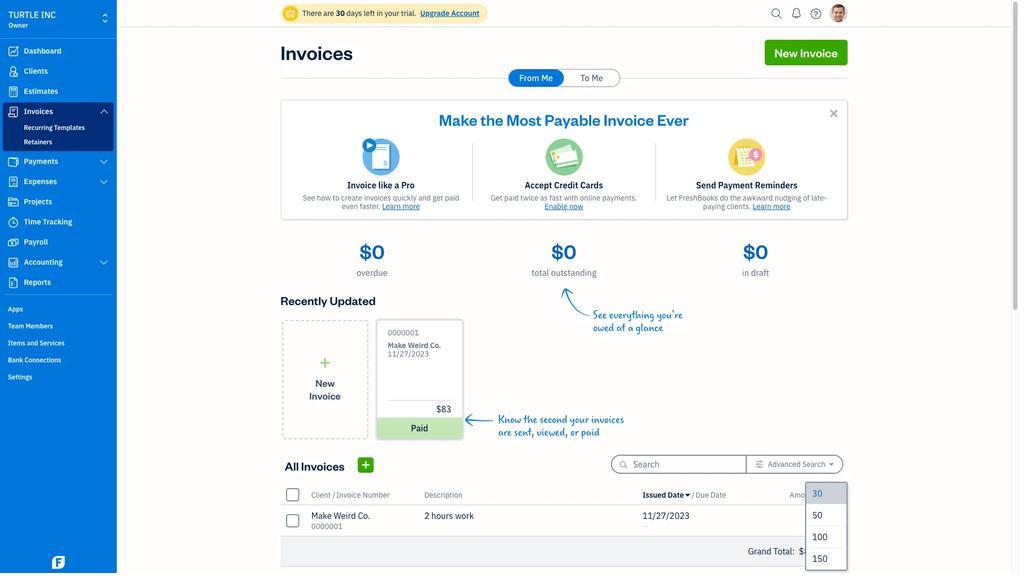 Task type: vqa. For each thing, say whether or not it's contained in the screenshot.
All Fields field
no



Task type: locate. For each thing, give the bounding box(es) containing it.
/ left the status
[[818, 490, 821, 500]]

0000001 inside make weird co. 0000001
[[311, 522, 343, 531]]

learn more for reminders
[[753, 202, 791, 211]]

date for issued date
[[668, 490, 684, 500]]

learn right faster.
[[382, 202, 401, 211]]

co. inside "0000001 make weird co. 11/27/2023"
[[430, 341, 441, 350]]

see up owed
[[593, 309, 607, 322]]

new down the search 'image' at the top of page
[[775, 45, 798, 60]]

0 vertical spatial chevron large down image
[[99, 178, 109, 186]]

1 horizontal spatial $0
[[551, 239, 577, 264]]

1 horizontal spatial make
[[388, 341, 406, 350]]

see inside see everything you're owed at a glance
[[593, 309, 607, 322]]

as
[[540, 193, 548, 203]]

invoices down "there"
[[281, 40, 353, 65]]

date left caretdown image
[[668, 490, 684, 500]]

1 horizontal spatial 0000001
[[388, 328, 419, 338]]

1 vertical spatial make
[[388, 341, 406, 350]]

your up or
[[570, 414, 589, 426]]

1 horizontal spatial new invoice link
[[765, 40, 847, 65]]

chevron large down image down retainers 'link'
[[99, 158, 109, 166]]

new invoice down plus image
[[309, 377, 341, 402]]

do
[[720, 193, 728, 203]]

0 horizontal spatial learn
[[382, 202, 401, 211]]

learn for a
[[382, 202, 401, 211]]

/ right client
[[333, 490, 335, 500]]

1 horizontal spatial learn
[[753, 202, 772, 211]]

status
[[822, 490, 843, 500]]

recurring templates link
[[5, 122, 111, 134]]

your left trial.
[[385, 8, 399, 18]]

items and services link
[[3, 335, 114, 351]]

$0 up draft
[[743, 239, 768, 264]]

list box
[[806, 483, 846, 570]]

total
[[532, 268, 549, 278]]

1 vertical spatial the
[[730, 193, 741, 203]]

1 horizontal spatial /
[[692, 490, 695, 500]]

$0 up outstanding
[[551, 239, 577, 264]]

due date link
[[696, 490, 726, 500]]

100
[[812, 532, 828, 543]]

see left how
[[303, 193, 315, 203]]

1 vertical spatial your
[[570, 414, 589, 426]]

2 me from the left
[[592, 73, 603, 83]]

1 vertical spatial invoices
[[591, 414, 624, 426]]

new
[[775, 45, 798, 60], [315, 377, 335, 389]]

accounting link
[[3, 253, 114, 272]]

0 horizontal spatial invoices
[[364, 193, 391, 203]]

$83.19 down the status
[[815, 511, 843, 521]]

0 horizontal spatial and
[[27, 339, 38, 347]]

see
[[303, 193, 315, 203], [593, 309, 607, 322]]

upgrade
[[420, 8, 450, 18]]

and right items
[[27, 339, 38, 347]]

accept credit cards image
[[545, 139, 583, 176]]

$0 inside $0 total outstanding
[[551, 239, 577, 264]]

1 chevron large down image from the top
[[99, 107, 109, 116]]

date
[[668, 490, 684, 500], [711, 490, 726, 500]]

to me link
[[564, 70, 619, 87]]

or
[[571, 427, 579, 439]]

a right the at
[[628, 322, 633, 334]]

2 learn more from the left
[[753, 202, 791, 211]]

1 learn from the left
[[382, 202, 401, 211]]

2 horizontal spatial the
[[730, 193, 741, 203]]

2 learn from the left
[[753, 202, 772, 211]]

paid inside $83.19 paid
[[824, 523, 839, 533]]

/ for client
[[333, 490, 335, 500]]

1 horizontal spatial me
[[592, 73, 603, 83]]

issued date
[[643, 490, 684, 500]]

new down plus image
[[315, 377, 335, 389]]

search image
[[768, 6, 785, 21]]

client link
[[311, 490, 333, 500]]

11/27/2023 inside "0000001 make weird co. 11/27/2023"
[[388, 349, 429, 359]]

invoice right client link
[[336, 490, 361, 500]]

0 horizontal spatial new invoice link
[[282, 320, 368, 440]]

1 horizontal spatial co.
[[430, 341, 441, 350]]

0 horizontal spatial see
[[303, 193, 315, 203]]

1 horizontal spatial your
[[570, 414, 589, 426]]

search
[[803, 460, 826, 469]]

$0 up overdue
[[360, 239, 385, 264]]

0 vertical spatial see
[[303, 193, 315, 203]]

pro
[[401, 180, 415, 191]]

payments.
[[602, 193, 637, 203]]

payments
[[24, 157, 58, 166]]

invoice
[[800, 45, 838, 60], [604, 109, 654, 130], [347, 180, 376, 191], [309, 389, 341, 402], [336, 490, 361, 500]]

you're
[[657, 309, 683, 322]]

2 $0 from the left
[[551, 239, 577, 264]]

1 vertical spatial 0000001
[[311, 522, 343, 531]]

3 $0 from the left
[[743, 239, 768, 264]]

amount
[[790, 490, 816, 500]]

the for make the most payable invoice ever
[[481, 109, 504, 130]]

0 horizontal spatial me
[[541, 73, 553, 83]]

new invoice down go to help image
[[775, 45, 838, 60]]

0000001
[[388, 328, 419, 338], [311, 522, 343, 531]]

0 horizontal spatial make
[[311, 511, 332, 521]]

11/27/2023
[[388, 349, 429, 359], [643, 511, 690, 521]]

invoices up client link
[[301, 458, 345, 473]]

description link
[[424, 490, 463, 500]]

close image
[[828, 107, 840, 119]]

late-
[[811, 193, 827, 203]]

1 learn more from the left
[[382, 202, 420, 211]]

1 chevron large down image from the top
[[99, 178, 109, 186]]

0000001 inside "0000001 make weird co. 11/27/2023"
[[388, 328, 419, 338]]

0 vertical spatial are
[[323, 8, 334, 18]]

clients.
[[727, 202, 751, 211]]

cards
[[580, 180, 603, 191]]

time tracking
[[24, 217, 72, 227]]

1 horizontal spatial a
[[628, 322, 633, 334]]

2 chevron large down image from the top
[[99, 158, 109, 166]]

accounting
[[24, 257, 63, 267]]

0 horizontal spatial in
[[377, 8, 383, 18]]

0 horizontal spatial new invoice
[[309, 377, 341, 402]]

invoice up create
[[347, 180, 376, 191]]

1 horizontal spatial are
[[498, 427, 512, 439]]

accept
[[525, 180, 552, 191]]

1 horizontal spatial in
[[742, 268, 749, 278]]

are down know
[[498, 427, 512, 439]]

0 vertical spatial new invoice
[[775, 45, 838, 60]]

0 horizontal spatial weird
[[334, 511, 356, 521]]

2 date from the left
[[711, 490, 726, 500]]

2 horizontal spatial make
[[439, 109, 478, 130]]

:
[[792, 546, 795, 557]]

retainers
[[24, 138, 52, 146]]

1 vertical spatial 30
[[812, 488, 823, 499]]

invoices inside see how to create invoices quickly and get paid even faster.
[[364, 193, 391, 203]]

$83.19 down "100"
[[799, 546, 827, 557]]

paid inside the know the second your invoices are sent, viewed, or paid
[[581, 427, 600, 439]]

freshbooks image
[[50, 556, 67, 569]]

0 horizontal spatial your
[[385, 8, 399, 18]]

1 vertical spatial new invoice link
[[282, 320, 368, 440]]

me right from
[[541, 73, 553, 83]]

chevron large down image inside accounting link
[[99, 259, 109, 267]]

paid
[[445, 193, 459, 203], [504, 193, 519, 203], [411, 423, 428, 434], [581, 427, 600, 439], [824, 523, 839, 533]]

learn right clients.
[[753, 202, 772, 211]]

chevron large down image inside the expenses link
[[99, 178, 109, 186]]

the
[[481, 109, 504, 130], [730, 193, 741, 203], [524, 414, 537, 426]]

0 vertical spatial invoices
[[364, 193, 391, 203]]

1 vertical spatial invoices
[[24, 107, 53, 116]]

the inside let freshbooks do the awkward nudging of late- paying clients.
[[730, 193, 741, 203]]

2 vertical spatial the
[[524, 414, 537, 426]]

1 vertical spatial new
[[315, 377, 335, 389]]

chevron large down image down the payroll link
[[99, 259, 109, 267]]

a left pro
[[395, 180, 399, 191]]

0 horizontal spatial co.
[[358, 511, 370, 521]]

learn more down pro
[[382, 202, 420, 211]]

2 horizontal spatial /
[[818, 490, 821, 500]]

0 vertical spatial co.
[[430, 341, 441, 350]]

invoices link
[[3, 102, 114, 122]]

to
[[580, 73, 590, 83]]

and
[[418, 193, 431, 203], [27, 339, 38, 347]]

chevron large down image down the payments link
[[99, 178, 109, 186]]

advanced search
[[768, 460, 826, 469]]

2 more from the left
[[773, 202, 791, 211]]

1 horizontal spatial 11/27/2023
[[643, 511, 690, 521]]

0 horizontal spatial more
[[403, 202, 420, 211]]

apps link
[[3, 301, 114, 317]]

see for see how to create invoices quickly and get paid even faster.
[[303, 193, 315, 203]]

0 vertical spatial and
[[418, 193, 431, 203]]

clients link
[[3, 62, 114, 81]]

$0 inside '$0 in draft'
[[743, 239, 768, 264]]

main element
[[0, 0, 143, 573]]

0 horizontal spatial 0000001
[[311, 522, 343, 531]]

2 chevron large down image from the top
[[99, 259, 109, 267]]

to me
[[580, 73, 603, 83]]

invoice down go to help image
[[800, 45, 838, 60]]

project image
[[7, 197, 20, 208]]

1 vertical spatial chevron large down image
[[99, 259, 109, 267]]

0 vertical spatial 11/27/2023
[[388, 349, 429, 359]]

1 horizontal spatial and
[[418, 193, 431, 203]]

chevron large down image for invoices
[[99, 107, 109, 116]]

0 vertical spatial 0000001
[[388, 328, 419, 338]]

2 vertical spatial make
[[311, 511, 332, 521]]

weird inside make weird co. 0000001
[[334, 511, 356, 521]]

enable
[[545, 202, 568, 211]]

new inside "new invoice"
[[315, 377, 335, 389]]

1 $0 from the left
[[360, 239, 385, 264]]

$0 for $0 in draft
[[743, 239, 768, 264]]

to
[[333, 193, 339, 203]]

chevron large down image for accounting
[[99, 259, 109, 267]]

invoices for even
[[364, 193, 391, 203]]

hours
[[431, 511, 453, 521]]

invoice left 'ever'
[[604, 109, 654, 130]]

me right to
[[592, 73, 603, 83]]

total
[[773, 546, 792, 557]]

0 horizontal spatial date
[[668, 490, 684, 500]]

a
[[395, 180, 399, 191], [628, 322, 633, 334]]

chevron large down image inside the payments link
[[99, 158, 109, 166]]

1 horizontal spatial see
[[593, 309, 607, 322]]

are right "there"
[[323, 8, 334, 18]]

1 / from the left
[[333, 490, 335, 500]]

weird
[[408, 341, 428, 350], [334, 511, 356, 521]]

1 vertical spatial are
[[498, 427, 512, 439]]

1 vertical spatial see
[[593, 309, 607, 322]]

0 vertical spatial new invoice link
[[765, 40, 847, 65]]

the up sent,
[[524, 414, 537, 426]]

know the second your invoices are sent, viewed, or paid
[[498, 414, 624, 439]]

1 vertical spatial and
[[27, 339, 38, 347]]

/ right caretdown image
[[692, 490, 695, 500]]

caretdown image
[[829, 460, 834, 469]]

$0 total outstanding
[[532, 239, 596, 278]]

team members
[[8, 322, 53, 330]]

learn more for a
[[382, 202, 420, 211]]

number
[[363, 490, 390, 500]]

invoices up recurring
[[24, 107, 53, 116]]

1 horizontal spatial more
[[773, 202, 791, 211]]

learn more down reminders
[[753, 202, 791, 211]]

1 horizontal spatial date
[[711, 490, 726, 500]]

invoice number link
[[336, 490, 390, 500]]

recently
[[281, 293, 327, 308]]

1 horizontal spatial learn more
[[753, 202, 791, 211]]

2 horizontal spatial $0
[[743, 239, 768, 264]]

me inside 'link'
[[541, 73, 553, 83]]

new invoice link
[[765, 40, 847, 65], [282, 320, 368, 440]]

chevron large down image
[[99, 107, 109, 116], [99, 158, 109, 166]]

1 vertical spatial 11/27/2023
[[643, 511, 690, 521]]

and left get
[[418, 193, 431, 203]]

1 date from the left
[[668, 490, 684, 500]]

Search text field
[[633, 456, 729, 473]]

1 me from the left
[[541, 73, 553, 83]]

$83.19 paid
[[815, 511, 843, 533]]

new invoice
[[775, 45, 838, 60], [309, 377, 341, 402]]

more down reminders
[[773, 202, 791, 211]]

1 vertical spatial new invoice
[[309, 377, 341, 402]]

the right do
[[730, 193, 741, 203]]

0 vertical spatial make
[[439, 109, 478, 130]]

0 horizontal spatial are
[[323, 8, 334, 18]]

1 horizontal spatial invoices
[[591, 414, 624, 426]]

twice
[[521, 193, 538, 203]]

bank connections
[[8, 356, 61, 364]]

more down pro
[[403, 202, 420, 211]]

the inside the know the second your invoices are sent, viewed, or paid
[[524, 414, 537, 426]]

1 vertical spatial in
[[742, 268, 749, 278]]

reminders
[[755, 180, 798, 191]]

2
[[424, 511, 429, 521]]

items
[[8, 339, 25, 347]]

0 vertical spatial $83.19
[[815, 511, 843, 521]]

invoices inside the know the second your invoices are sent, viewed, or paid
[[591, 414, 624, 426]]

second
[[540, 414, 567, 426]]

1 vertical spatial a
[[628, 322, 633, 334]]

/
[[333, 490, 335, 500], [692, 490, 695, 500], [818, 490, 821, 500]]

0 vertical spatial 30
[[336, 8, 345, 18]]

quickly
[[393, 193, 417, 203]]

1 vertical spatial chevron large down image
[[99, 158, 109, 166]]

0 horizontal spatial 11/27/2023
[[388, 349, 429, 359]]

invoices for paid
[[591, 414, 624, 426]]

1 horizontal spatial the
[[524, 414, 537, 426]]

see how to create invoices quickly and get paid even faster.
[[303, 193, 459, 211]]

1 vertical spatial co.
[[358, 511, 370, 521]]

50
[[812, 510, 823, 521]]

$0 for $0 overdue
[[360, 239, 385, 264]]

know
[[498, 414, 521, 426]]

date for due date
[[711, 490, 726, 500]]

the left most
[[481, 109, 504, 130]]

1 more from the left
[[403, 202, 420, 211]]

3 / from the left
[[818, 490, 821, 500]]

items and services
[[8, 339, 65, 347]]

$0
[[360, 239, 385, 264], [551, 239, 577, 264], [743, 239, 768, 264]]

reports
[[24, 278, 51, 287]]

0 vertical spatial weird
[[408, 341, 428, 350]]

me
[[541, 73, 553, 83], [592, 73, 603, 83]]

0 horizontal spatial new
[[315, 377, 335, 389]]

0 horizontal spatial the
[[481, 109, 504, 130]]

the for know the second your invoices are sent, viewed, or paid
[[524, 414, 537, 426]]

0 vertical spatial chevron large down image
[[99, 107, 109, 116]]

date right due
[[711, 490, 726, 500]]

1 horizontal spatial weird
[[408, 341, 428, 350]]

11/27/2023 —
[[643, 511, 690, 531]]

due
[[696, 490, 709, 500]]

0 horizontal spatial learn more
[[382, 202, 420, 211]]

0 horizontal spatial a
[[395, 180, 399, 191]]

crown image
[[285, 8, 296, 19]]

1 vertical spatial weird
[[334, 511, 356, 521]]

expenses link
[[3, 173, 114, 192]]

reports link
[[3, 273, 114, 292]]

see inside see how to create invoices quickly and get paid even faster.
[[303, 193, 315, 203]]

estimates link
[[3, 82, 114, 101]]

$0 inside $0 overdue
[[360, 239, 385, 264]]

0 vertical spatial new
[[775, 45, 798, 60]]

chevron large down image for payments
[[99, 158, 109, 166]]

0 vertical spatial the
[[481, 109, 504, 130]]

0 vertical spatial invoices
[[281, 40, 353, 65]]

0 horizontal spatial $0
[[360, 239, 385, 264]]

all
[[285, 458, 299, 473]]

make inside make weird co. 0000001
[[311, 511, 332, 521]]

team members link
[[3, 318, 114, 334]]

in right left
[[377, 8, 383, 18]]

in left draft
[[742, 268, 749, 278]]

ever
[[657, 109, 689, 130]]

0 horizontal spatial /
[[333, 490, 335, 500]]

payroll
[[24, 237, 48, 247]]

chevron large down image
[[99, 178, 109, 186], [99, 259, 109, 267]]

learn for reminders
[[753, 202, 772, 211]]

chevron large down image up recurring templates link
[[99, 107, 109, 116]]

are inside the know the second your invoices are sent, viewed, or paid
[[498, 427, 512, 439]]



Task type: describe. For each thing, give the bounding box(es) containing it.
chart image
[[7, 257, 20, 268]]

/ for amount
[[818, 490, 821, 500]]

client
[[311, 490, 331, 500]]

report image
[[7, 278, 20, 288]]

new invoice link for know the second your invoices are sent, viewed, or paid
[[282, 320, 368, 440]]

freshbooks
[[679, 193, 718, 203]]

notifications image
[[788, 3, 805, 24]]

turtle inc owner
[[8, 10, 56, 29]]

credit
[[554, 180, 578, 191]]

chevron large down image for expenses
[[99, 178, 109, 186]]

settings image
[[755, 460, 764, 469]]

time
[[24, 217, 41, 227]]

draft
[[751, 268, 769, 278]]

owner
[[8, 21, 28, 29]]

like
[[378, 180, 393, 191]]

services
[[40, 339, 65, 347]]

2 hours work
[[424, 511, 474, 521]]

let
[[667, 193, 677, 203]]

in inside '$0 in draft'
[[742, 268, 749, 278]]

me for to me
[[592, 73, 603, 83]]

estimate image
[[7, 87, 20, 97]]

how
[[317, 193, 331, 203]]

send payment reminders image
[[728, 139, 766, 176]]

make inside "0000001 make weird co. 11/27/2023"
[[388, 341, 406, 350]]

bank connections link
[[3, 352, 114, 368]]

issued
[[643, 490, 666, 500]]

0 vertical spatial a
[[395, 180, 399, 191]]

payroll link
[[3, 233, 114, 252]]

inc
[[41, 10, 56, 20]]

grand total : $83.19 usd
[[748, 546, 843, 557]]

from me link
[[509, 70, 564, 87]]

1 horizontal spatial new invoice
[[775, 45, 838, 60]]

me for from me
[[541, 73, 553, 83]]

0 vertical spatial in
[[377, 8, 383, 18]]

overdue
[[357, 268, 388, 278]]

1 vertical spatial $83.19
[[799, 546, 827, 557]]

payment image
[[7, 157, 20, 167]]

payments link
[[3, 152, 114, 171]]

clients
[[24, 66, 48, 76]]

co. inside make weird co. 0000001
[[358, 511, 370, 521]]

2 / from the left
[[692, 490, 695, 500]]

from
[[519, 73, 539, 83]]

expense image
[[7, 177, 20, 187]]

payment
[[718, 180, 753, 191]]

left
[[364, 8, 375, 18]]

dashboard link
[[3, 42, 114, 61]]

even
[[342, 202, 358, 211]]

description
[[424, 490, 463, 500]]

amount link
[[790, 490, 818, 500]]

faster.
[[360, 202, 380, 211]]

there are 30 days left in your trial. upgrade account
[[302, 8, 480, 18]]

caretdown image
[[686, 491, 690, 499]]

plus image
[[319, 358, 331, 368]]

invoice image
[[7, 107, 20, 117]]

most
[[507, 109, 542, 130]]

apps
[[8, 305, 23, 313]]

usd
[[829, 547, 843, 557]]

invoice down plus image
[[309, 389, 341, 402]]

client image
[[7, 66, 20, 77]]

retainers link
[[5, 136, 111, 149]]

2 hours work link
[[412, 505, 638, 536]]

online
[[580, 193, 601, 203]]

get
[[491, 193, 503, 203]]

outstanding
[[551, 268, 596, 278]]

sent,
[[514, 427, 534, 439]]

your inside the know the second your invoices are sent, viewed, or paid
[[570, 414, 589, 426]]

and inside see how to create invoices quickly and get paid even faster.
[[418, 193, 431, 203]]

$0 overdue
[[357, 239, 388, 278]]

members
[[26, 322, 53, 330]]

—
[[643, 522, 648, 531]]

0 horizontal spatial 30
[[336, 8, 345, 18]]

owed
[[593, 322, 614, 334]]

client / invoice number
[[311, 490, 390, 500]]

let freshbooks do the awkward nudging of late- paying clients.
[[667, 193, 827, 211]]

at
[[617, 322, 626, 334]]

dashboard
[[24, 46, 61, 56]]

paid inside accept credit cards get paid twice as fast with online payments. enable now
[[504, 193, 519, 203]]

upgrade account link
[[418, 8, 480, 18]]

make the most payable invoice ever
[[439, 109, 689, 130]]

fast
[[550, 193, 562, 203]]

estimates
[[24, 87, 58, 96]]

money image
[[7, 237, 20, 248]]

from me
[[519, 73, 553, 83]]

recurring templates
[[24, 124, 85, 132]]

make for make weird co. 0000001
[[311, 511, 332, 521]]

make for make the most payable invoice ever
[[439, 109, 478, 130]]

bank
[[8, 356, 23, 364]]

invoices inside main element
[[24, 107, 53, 116]]

2 vertical spatial invoices
[[301, 458, 345, 473]]

timer image
[[7, 217, 20, 228]]

create
[[341, 193, 362, 203]]

$0 for $0 total outstanding
[[551, 239, 577, 264]]

1 horizontal spatial 30
[[812, 488, 823, 499]]

new invoice link for invoices
[[765, 40, 847, 65]]

and inside items and services link
[[27, 339, 38, 347]]

expenses
[[24, 177, 57, 186]]

work
[[455, 511, 474, 521]]

settings link
[[3, 369, 114, 385]]

see for see everything you're owed at a glance
[[593, 309, 607, 322]]

150
[[812, 554, 828, 564]]

paid inside see how to create invoices quickly and get paid even faster.
[[445, 193, 459, 203]]

everything
[[609, 309, 654, 322]]

$83
[[436, 404, 451, 415]]

more for send payment reminders
[[773, 202, 791, 211]]

a inside see everything you're owed at a glance
[[628, 322, 633, 334]]

amount / status
[[790, 490, 843, 500]]

list box containing 30
[[806, 483, 846, 570]]

weird inside "0000001 make weird co. 11/27/2023"
[[408, 341, 428, 350]]

settings
[[8, 373, 32, 381]]

recurring
[[24, 124, 53, 132]]

payable
[[545, 109, 601, 130]]

advanced search button
[[747, 456, 842, 473]]

send payment reminders
[[696, 180, 798, 191]]

0 vertical spatial your
[[385, 8, 399, 18]]

dashboard image
[[7, 46, 20, 57]]

1 horizontal spatial new
[[775, 45, 798, 60]]

recently updated
[[281, 293, 376, 308]]

invoice like a pro image
[[362, 139, 400, 176]]

add invoice image
[[361, 458, 371, 472]]

more for invoice like a pro
[[403, 202, 420, 211]]

account
[[451, 8, 480, 18]]

go to help image
[[808, 6, 825, 21]]



